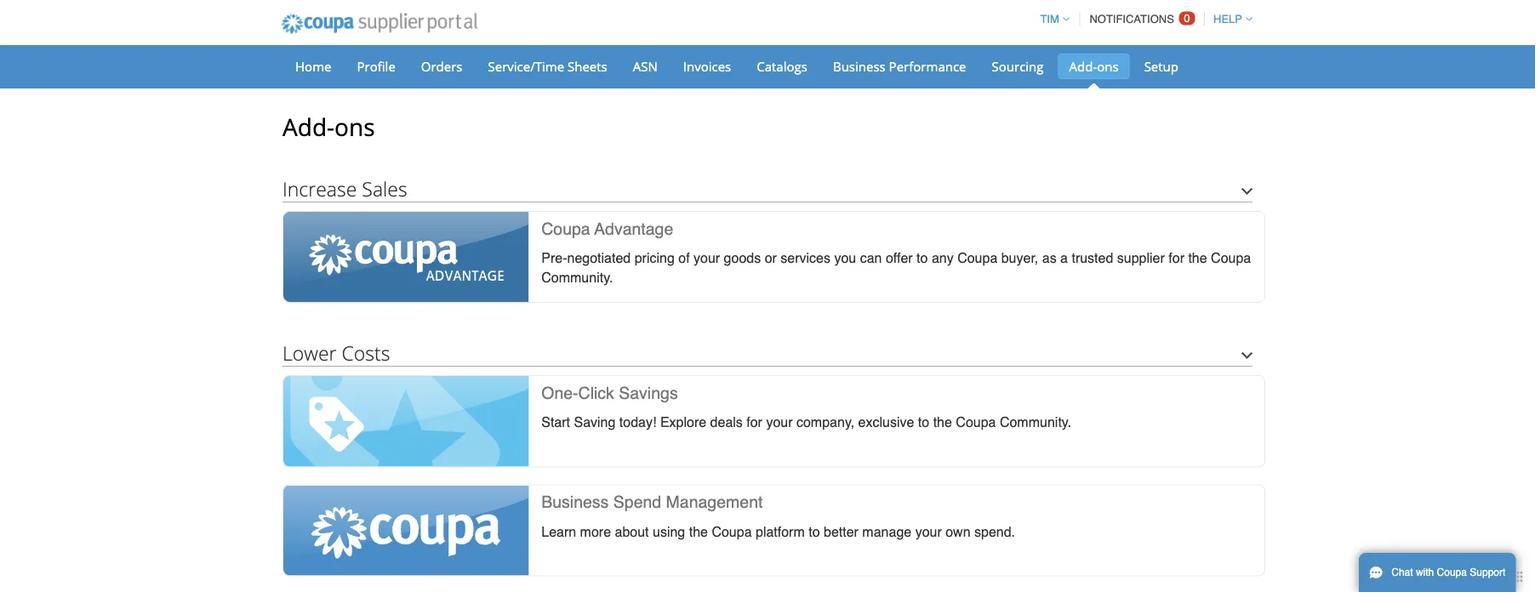 Task type: describe. For each thing, give the bounding box(es) containing it.
sheets
[[568, 57, 607, 75]]

using
[[653, 524, 685, 539]]

more
[[580, 524, 611, 539]]

business for business performance
[[833, 57, 886, 75]]

today!
[[619, 415, 656, 430]]

manage
[[862, 524, 911, 539]]

learn
[[541, 524, 576, 539]]

sourcing link
[[981, 54, 1055, 79]]

as
[[1042, 250, 1057, 266]]

asn
[[633, 57, 658, 75]]

support
[[1470, 567, 1506, 579]]

business for business spend management
[[541, 493, 609, 512]]

increase sales
[[282, 175, 407, 202]]

a
[[1060, 250, 1068, 266]]

any
[[932, 250, 954, 266]]

company,
[[796, 415, 854, 430]]

0 vertical spatial ons
[[1097, 57, 1119, 75]]

savings
[[619, 383, 678, 403]]

profile
[[357, 57, 395, 75]]

deals
[[710, 415, 743, 430]]

notifications
[[1089, 13, 1174, 26]]

add-ons link
[[1058, 54, 1130, 79]]

learn more about using the coupa platform to better manage your own spend.
[[541, 524, 1015, 539]]

lower
[[282, 340, 337, 366]]

service/time sheets link
[[477, 54, 618, 79]]

setup link
[[1133, 54, 1190, 79]]

of
[[678, 250, 690, 266]]

tim link
[[1032, 13, 1069, 26]]

pre-
[[541, 250, 567, 266]]

home
[[295, 57, 331, 75]]

home link
[[284, 54, 342, 79]]

1 vertical spatial to
[[918, 415, 929, 430]]

notifications 0
[[1089, 12, 1190, 26]]

start
[[541, 415, 570, 430]]

community. inside pre-negotiated pricing of your goods or services you can offer to any coupa buyer, as a trusted supplier for the coupa community.
[[541, 270, 613, 285]]

for inside pre-negotiated pricing of your goods or services you can offer to any coupa buyer, as a trusted supplier for the coupa community.
[[1169, 250, 1184, 266]]

performance
[[889, 57, 966, 75]]

management
[[666, 493, 763, 512]]

1 vertical spatial add-ons
[[282, 111, 375, 143]]

spend
[[613, 493, 661, 512]]

about
[[615, 524, 649, 539]]

navigation containing notifications 0
[[1032, 3, 1253, 36]]

lower costs
[[282, 340, 390, 366]]

supplier
[[1117, 250, 1165, 266]]

catalogs
[[757, 57, 807, 75]]

explore
[[660, 415, 706, 430]]

to inside pre-negotiated pricing of your goods or services you can offer to any coupa buyer, as a trusted supplier for the coupa community.
[[916, 250, 928, 266]]

costs
[[342, 340, 390, 366]]

sourcing
[[992, 57, 1044, 75]]

chat with coupa support
[[1391, 567, 1506, 579]]

you
[[834, 250, 856, 266]]

start saving today! explore deals for your company, exclusive to the coupa community.
[[541, 415, 1071, 430]]



Task type: vqa. For each thing, say whether or not it's contained in the screenshot.
Increase
yes



Task type: locate. For each thing, give the bounding box(es) containing it.
tim
[[1040, 13, 1059, 26]]

for right "deals"
[[746, 415, 762, 430]]

1 vertical spatial business
[[541, 493, 609, 512]]

ons up increase sales
[[334, 111, 375, 143]]

1 vertical spatial ons
[[334, 111, 375, 143]]

0
[[1184, 12, 1190, 25]]

navigation
[[1032, 3, 1253, 36]]

add-ons
[[1069, 57, 1119, 75], [282, 111, 375, 143]]

2 vertical spatial your
[[915, 524, 942, 539]]

invoices link
[[672, 54, 742, 79]]

for right supplier at the right of the page
[[1169, 250, 1184, 266]]

buyer,
[[1001, 250, 1038, 266]]

your
[[693, 250, 720, 266], [766, 415, 793, 430], [915, 524, 942, 539]]

1 horizontal spatial for
[[1169, 250, 1184, 266]]

for
[[1169, 250, 1184, 266], [746, 415, 762, 430]]

pricing
[[634, 250, 675, 266]]

0 vertical spatial add-
[[1069, 57, 1097, 75]]

spend.
[[974, 524, 1015, 539]]

business up the learn
[[541, 493, 609, 512]]

offer
[[886, 250, 913, 266]]

advantage
[[594, 219, 673, 238]]

add-
[[1069, 57, 1097, 75], [282, 111, 334, 143]]

0 horizontal spatial for
[[746, 415, 762, 430]]

goods
[[724, 250, 761, 266]]

2 horizontal spatial your
[[915, 524, 942, 539]]

2 vertical spatial to
[[809, 524, 820, 539]]

to right exclusive
[[918, 415, 929, 430]]

better
[[824, 524, 858, 539]]

increase
[[282, 175, 357, 202]]

ons
[[1097, 57, 1119, 75], [334, 111, 375, 143]]

0 vertical spatial business
[[833, 57, 886, 75]]

0 vertical spatial add-ons
[[1069, 57, 1119, 75]]

pre-negotiated pricing of your goods or services you can offer to any coupa buyer, as a trusted supplier for the coupa community.
[[541, 250, 1251, 285]]

coupa advantage
[[541, 219, 673, 238]]

0 vertical spatial to
[[916, 250, 928, 266]]

1 vertical spatial the
[[933, 415, 952, 430]]

1 horizontal spatial your
[[766, 415, 793, 430]]

one-
[[541, 383, 578, 403]]

coupa supplier portal image
[[270, 3, 489, 45]]

0 horizontal spatial add-ons
[[282, 111, 375, 143]]

orders
[[421, 57, 462, 75]]

click
[[578, 383, 614, 403]]

sales
[[362, 175, 407, 202]]

business left the performance
[[833, 57, 886, 75]]

asn link
[[622, 54, 669, 79]]

1 horizontal spatial add-
[[1069, 57, 1097, 75]]

ons down notifications on the top right of the page
[[1097, 57, 1119, 75]]

add-ons down notifications on the top right of the page
[[1069, 57, 1119, 75]]

one-click savings
[[541, 383, 678, 403]]

0 vertical spatial your
[[693, 250, 720, 266]]

help link
[[1206, 13, 1253, 26]]

trusted
[[1072, 250, 1113, 266]]

business spend management
[[541, 493, 763, 512]]

setup
[[1144, 57, 1178, 75]]

0 horizontal spatial ons
[[334, 111, 375, 143]]

the
[[1188, 250, 1207, 266], [933, 415, 952, 430], [689, 524, 708, 539]]

coupa
[[541, 219, 590, 238], [957, 250, 997, 266], [1211, 250, 1251, 266], [956, 415, 996, 430], [712, 524, 752, 539], [1437, 567, 1467, 579]]

orders link
[[410, 54, 474, 79]]

business performance link
[[822, 54, 977, 79]]

platform
[[756, 524, 805, 539]]

1 vertical spatial community.
[[1000, 415, 1071, 430]]

to left better
[[809, 524, 820, 539]]

business performance
[[833, 57, 966, 75]]

chat
[[1391, 567, 1413, 579]]

business inside business performance link
[[833, 57, 886, 75]]

1 vertical spatial for
[[746, 415, 762, 430]]

1 horizontal spatial community.
[[1000, 415, 1071, 430]]

0 horizontal spatial community.
[[541, 270, 613, 285]]

0 horizontal spatial add-
[[282, 111, 334, 143]]

own
[[946, 524, 970, 539]]

exclusive
[[858, 415, 914, 430]]

negotiated
[[567, 250, 631, 266]]

help
[[1213, 13, 1242, 26]]

0 vertical spatial the
[[1188, 250, 1207, 266]]

add- down tim link
[[1069, 57, 1097, 75]]

saving
[[574, 415, 616, 430]]

1 vertical spatial your
[[766, 415, 793, 430]]

2 horizontal spatial the
[[1188, 250, 1207, 266]]

the right using at the left of page
[[689, 524, 708, 539]]

1 horizontal spatial business
[[833, 57, 886, 75]]

2 vertical spatial the
[[689, 524, 708, 539]]

or
[[765, 250, 777, 266]]

to
[[916, 250, 928, 266], [918, 415, 929, 430], [809, 524, 820, 539]]

1 vertical spatial add-
[[282, 111, 334, 143]]

add- down home link at the top left of page
[[282, 111, 334, 143]]

catalogs link
[[746, 54, 818, 79]]

invoices
[[683, 57, 731, 75]]

with
[[1416, 567, 1434, 579]]

to left any
[[916, 250, 928, 266]]

coupa inside button
[[1437, 567, 1467, 579]]

community.
[[541, 270, 613, 285], [1000, 415, 1071, 430]]

the inside pre-negotiated pricing of your goods or services you can offer to any coupa buyer, as a trusted supplier for the coupa community.
[[1188, 250, 1207, 266]]

the right supplier at the right of the page
[[1188, 250, 1207, 266]]

business
[[833, 57, 886, 75], [541, 493, 609, 512]]

service/time sheets
[[488, 57, 607, 75]]

1 horizontal spatial the
[[933, 415, 952, 430]]

0 vertical spatial community.
[[541, 270, 613, 285]]

1 horizontal spatial ons
[[1097, 57, 1119, 75]]

service/time
[[488, 57, 564, 75]]

0 vertical spatial for
[[1169, 250, 1184, 266]]

your left company,
[[766, 415, 793, 430]]

0 horizontal spatial your
[[693, 250, 720, 266]]

add-ons down home link at the top left of page
[[282, 111, 375, 143]]

can
[[860, 250, 882, 266]]

profile link
[[346, 54, 407, 79]]

0 horizontal spatial the
[[689, 524, 708, 539]]

chat with coupa support button
[[1359, 553, 1516, 592]]

your inside pre-negotiated pricing of your goods or services you can offer to any coupa buyer, as a trusted supplier for the coupa community.
[[693, 250, 720, 266]]

0 horizontal spatial business
[[541, 493, 609, 512]]

your right of
[[693, 250, 720, 266]]

the right exclusive
[[933, 415, 952, 430]]

your left own
[[915, 524, 942, 539]]

1 horizontal spatial add-ons
[[1069, 57, 1119, 75]]

services
[[781, 250, 830, 266]]



